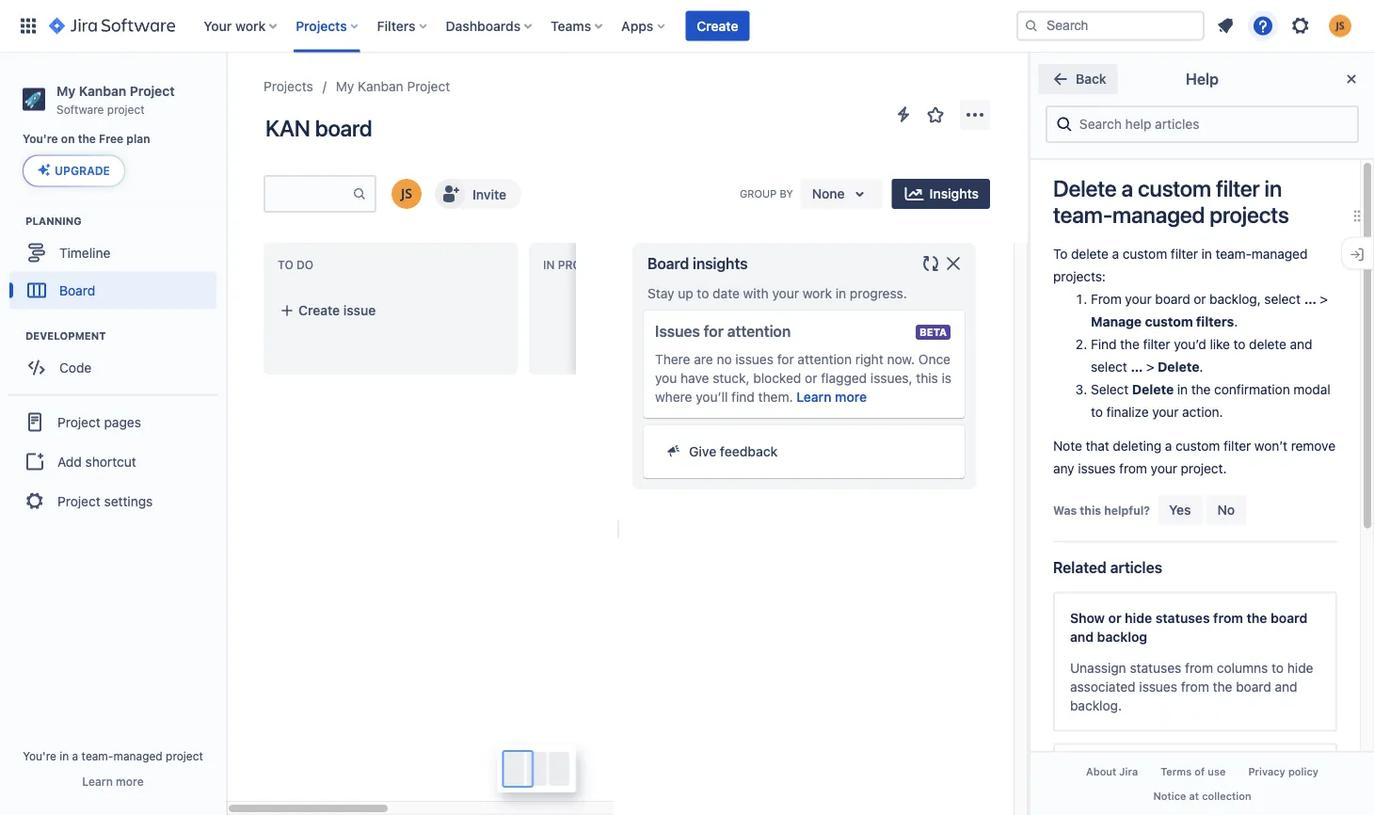 Task type: describe. For each thing, give the bounding box(es) containing it.
my for my kanban project
[[336, 79, 354, 94]]

group by
[[740, 188, 793, 200]]

yes button
[[1158, 495, 1203, 525]]

policy
[[1289, 766, 1319, 778]]

none button
[[801, 179, 883, 209]]

managed inside delete a custom filter in team-managed projects
[[1113, 201, 1205, 228]]

privacy policy
[[1249, 766, 1319, 778]]

beta
[[920, 326, 947, 338]]

group
[[740, 188, 777, 200]]

custom
[[1138, 175, 1212, 201]]

star kan board image
[[925, 104, 947, 126]]

you're in a team-managed project
[[23, 749, 203, 763]]

a inside delete a custom filter in team-managed projects
[[1122, 175, 1134, 201]]

and inside show or hide statuses from the board and backlog
[[1071, 629, 1094, 644]]

my for my kanban project software project
[[56, 83, 76, 98]]

team- inside delete a custom filter in team-managed projects
[[1054, 201, 1113, 228]]

back button
[[1039, 64, 1118, 94]]

was this helpful?
[[1054, 504, 1151, 517]]

board insights dialog
[[633, 243, 976, 490]]

more image
[[964, 104, 987, 126]]

close image
[[1341, 68, 1363, 90]]

teams
[[551, 18, 591, 33]]

issues inside the unassign statuses from columns to hide associated issues from the board and backlog.
[[1140, 679, 1178, 694]]

insights
[[930, 186, 979, 201]]

create for create
[[697, 18, 739, 33]]

Search this board text field
[[266, 177, 352, 211]]

to
[[278, 259, 294, 272]]

pages
[[104, 414, 141, 430]]

project pages
[[57, 414, 141, 430]]

associated
[[1071, 679, 1136, 694]]

0 horizontal spatial the
[[78, 132, 96, 146]]

on
[[61, 132, 75, 146]]

banner containing your work
[[0, 0, 1375, 53]]

group containing project pages
[[8, 394, 218, 528]]

board for board insights
[[648, 255, 689, 273]]

more inside board insights dialog
[[835, 389, 867, 405]]

your
[[204, 18, 232, 33]]

my kanban project link
[[336, 75, 450, 98]]

issues inside there are no issues for attention right now. once you have stuck, blocked or flagged issues, this is where you'll find them.
[[736, 352, 774, 367]]

teams button
[[545, 11, 610, 41]]

1 horizontal spatial this
[[1080, 504, 1102, 517]]

timeline link
[[9, 234, 217, 271]]

your work
[[204, 18, 266, 33]]

0 horizontal spatial managed
[[113, 749, 163, 763]]

help
[[1186, 70, 1219, 88]]

project inside my kanban project software project
[[107, 102, 145, 116]]

create button
[[686, 11, 750, 41]]

or inside show or hide statuses from the board and backlog
[[1109, 610, 1122, 626]]

from inside show or hide statuses from the board and backlog
[[1214, 610, 1244, 626]]

work inside your work dropdown button
[[235, 18, 266, 33]]

give feedback button
[[655, 437, 954, 467]]

your work button
[[198, 11, 285, 41]]

in
[[543, 259, 555, 272]]

by
[[780, 188, 793, 200]]

notifications image
[[1215, 15, 1237, 37]]

projects
[[1210, 201, 1290, 228]]

add
[[57, 454, 82, 469]]

development
[[25, 329, 106, 342]]

delete a custom filter in team-managed projects
[[1054, 175, 1290, 228]]

or inside there are no issues for attention right now. once you have stuck, blocked or flagged issues, this is where you'll find them.
[[805, 371, 818, 386]]

once
[[919, 352, 951, 367]]

my kanban project software project
[[56, 83, 175, 116]]

apps button
[[616, 11, 673, 41]]

collection
[[1202, 790, 1252, 802]]

insights image
[[904, 183, 926, 205]]

upgrade
[[55, 164, 110, 177]]

free
[[99, 132, 123, 146]]

board for board
[[59, 282, 95, 298]]

with
[[744, 286, 769, 301]]

notice at collection link
[[1143, 784, 1263, 808]]

stay
[[648, 286, 675, 301]]

kan
[[266, 115, 310, 141]]

work inside board insights dialog
[[803, 286, 832, 301]]

learn more inside board insights dialog
[[797, 389, 867, 405]]

dashboards button
[[440, 11, 540, 41]]

code link
[[9, 349, 217, 386]]

0 horizontal spatial learn
[[82, 775, 113, 788]]

you're for you're in a team-managed project
[[23, 749, 56, 763]]

project inside my kanban project software project
[[130, 83, 175, 98]]

statuses inside show or hide statuses from the board and backlog
[[1156, 610, 1210, 626]]

1 vertical spatial from
[[1185, 660, 1214, 676]]

kan board
[[266, 115, 372, 141]]

of
[[1195, 766, 1205, 778]]

board link
[[9, 271, 217, 309]]

about jira
[[1087, 766, 1139, 778]]

back
[[1076, 71, 1107, 87]]

filters
[[377, 18, 416, 33]]

invite button
[[433, 177, 524, 211]]

settings
[[104, 493, 153, 509]]

about
[[1087, 766, 1117, 778]]

privacy
[[1249, 766, 1286, 778]]

search image
[[1024, 18, 1039, 33]]

the inside show or hide statuses from the board and backlog
[[1247, 610, 1268, 626]]

none
[[812, 186, 845, 201]]

give feedback
[[689, 444, 778, 459]]

kanban for my kanban project software project
[[79, 83, 126, 98]]

projects for projects "popup button"
[[296, 18, 347, 33]]

planning image
[[3, 209, 25, 232]]

add shortcut
[[57, 454, 136, 469]]

progress
[[558, 259, 619, 272]]

projects link
[[264, 75, 313, 98]]

apps
[[622, 18, 654, 33]]

in progress
[[543, 259, 619, 272]]

show
[[1071, 610, 1105, 626]]

stuck,
[[713, 371, 750, 386]]

software
[[56, 102, 104, 116]]

dashboards
[[446, 18, 521, 33]]

unassign statuses from columns to hide associated issues from the board and backlog.
[[1071, 660, 1314, 713]]

are
[[694, 352, 713, 367]]

close insights panel image
[[943, 252, 965, 275]]

create issue button
[[268, 294, 513, 328]]

statuses inside the unassign statuses from columns to hide associated issues from the board and backlog.
[[1130, 660, 1182, 676]]

hide inside the unassign statuses from columns to hide associated issues from the board and backlog.
[[1288, 660, 1314, 676]]

insights
[[693, 255, 748, 273]]

project down filters popup button
[[407, 79, 450, 94]]

terms
[[1161, 766, 1192, 778]]



Task type: locate. For each thing, give the bounding box(es) containing it.
add people image
[[439, 183, 461, 205]]

related
[[1054, 558, 1107, 576]]

1 horizontal spatial managed
[[1113, 201, 1205, 228]]

work right your
[[235, 18, 266, 33]]

kanban for my kanban project
[[358, 79, 404, 94]]

blocked
[[754, 371, 802, 386]]

0 vertical spatial the
[[78, 132, 96, 146]]

2 vertical spatial board
[[1237, 679, 1272, 694]]

Search help articles field
[[1074, 107, 1350, 141]]

0 vertical spatial this
[[916, 371, 939, 386]]

there
[[655, 352, 691, 367]]

planning group
[[9, 213, 225, 315]]

you'll
[[696, 389, 728, 405]]

projects for projects link
[[264, 79, 313, 94]]

in inside delete a custom filter in team-managed projects
[[1265, 175, 1282, 201]]

add shortcut button
[[8, 443, 218, 481]]

Search field
[[1017, 11, 1205, 41]]

this
[[916, 371, 939, 386], [1080, 504, 1102, 517]]

hide right columns at the right bottom of the page
[[1288, 660, 1314, 676]]

0 horizontal spatial hide
[[1125, 610, 1153, 626]]

there are no issues for attention right now. once you have stuck, blocked or flagged issues, this is where you'll find them.
[[655, 352, 952, 405]]

0 horizontal spatial my
[[56, 83, 76, 98]]

0 vertical spatial learn more
[[797, 389, 867, 405]]

up
[[678, 286, 694, 301]]

right
[[856, 352, 884, 367]]

learn inside board insights dialog
[[797, 389, 832, 405]]

0 vertical spatial for
[[704, 322, 724, 340]]

1 horizontal spatial the
[[1213, 679, 1233, 694]]

show or hide statuses from the board and backlog
[[1071, 610, 1308, 644]]

or left flagged
[[805, 371, 818, 386]]

2 horizontal spatial the
[[1247, 610, 1268, 626]]

1 horizontal spatial attention
[[798, 352, 852, 367]]

create issue
[[298, 303, 376, 318]]

this inside there are no issues for attention right now. once you have stuck, blocked or flagged issues, this is where you'll find them.
[[916, 371, 939, 386]]

0 vertical spatial to
[[697, 286, 709, 301]]

1 vertical spatial hide
[[1288, 660, 1314, 676]]

this right was
[[1080, 504, 1102, 517]]

the
[[78, 132, 96, 146], [1247, 610, 1268, 626], [1213, 679, 1233, 694]]

1 vertical spatial projects
[[264, 79, 313, 94]]

0 vertical spatial learn
[[797, 389, 832, 405]]

feedback
[[720, 444, 778, 459]]

this left is
[[916, 371, 939, 386]]

shortcut
[[85, 454, 136, 469]]

1 horizontal spatial work
[[803, 286, 832, 301]]

the down columns at the right bottom of the page
[[1213, 679, 1233, 694]]

1 horizontal spatial hide
[[1288, 660, 1314, 676]]

board
[[315, 115, 372, 141], [1271, 610, 1308, 626], [1237, 679, 1272, 694]]

0 vertical spatial work
[[235, 18, 266, 33]]

projects up projects link
[[296, 18, 347, 33]]

progress.
[[850, 286, 907, 301]]

attention inside there are no issues for attention right now. once you have stuck, blocked or flagged issues, this is where you'll find them.
[[798, 352, 852, 367]]

columns
[[1217, 660, 1269, 676]]

1 horizontal spatial learn
[[797, 389, 832, 405]]

0 horizontal spatial to
[[697, 286, 709, 301]]

1 vertical spatial this
[[1080, 504, 1102, 517]]

feedback icon image
[[667, 443, 682, 459]]

learn more
[[797, 389, 867, 405], [82, 775, 144, 788]]

board inside board insights dialog
[[648, 255, 689, 273]]

is
[[942, 371, 952, 386]]

kanban inside my kanban project software project
[[79, 83, 126, 98]]

1 horizontal spatial kanban
[[358, 79, 404, 94]]

terms of use
[[1161, 766, 1226, 778]]

1 vertical spatial learn more button
[[82, 774, 144, 789]]

0 horizontal spatial for
[[704, 322, 724, 340]]

give
[[689, 444, 717, 459]]

1 horizontal spatial project
[[166, 749, 203, 763]]

was
[[1054, 504, 1077, 517]]

board inside board link
[[59, 282, 95, 298]]

1 horizontal spatial and
[[1275, 679, 1298, 694]]

to right up
[[697, 286, 709, 301]]

1 vertical spatial project
[[166, 749, 203, 763]]

banner
[[0, 0, 1375, 53]]

flagged
[[821, 371, 867, 386]]

for
[[704, 322, 724, 340], [777, 352, 794, 367]]

statuses down 'backlog' on the bottom of page
[[1130, 660, 1182, 676]]

for inside there are no issues for attention right now. once you have stuck, blocked or flagged issues, this is where you'll find them.
[[777, 352, 794, 367]]

0 horizontal spatial attention
[[728, 322, 791, 340]]

0 vertical spatial or
[[805, 371, 818, 386]]

1 horizontal spatial in
[[836, 286, 847, 301]]

the up columns at the right bottom of the page
[[1247, 610, 1268, 626]]

hide inside show or hide statuses from the board and backlog
[[1125, 610, 1153, 626]]

learn down you're in a team-managed project
[[82, 775, 113, 788]]

attention
[[728, 322, 791, 340], [798, 352, 852, 367]]

articles
[[1111, 558, 1163, 576]]

issues right associated
[[1140, 679, 1178, 694]]

1 vertical spatial for
[[777, 352, 794, 367]]

and inside the unassign statuses from columns to hide associated issues from the board and backlog.
[[1275, 679, 1298, 694]]

learn more button down flagged
[[797, 388, 867, 407]]

filter
[[1216, 175, 1260, 201]]

0 horizontal spatial and
[[1071, 629, 1094, 644]]

0 horizontal spatial team-
[[82, 749, 113, 763]]

to inside the unassign statuses from columns to hide associated issues from the board and backlog.
[[1272, 660, 1284, 676]]

0 vertical spatial managed
[[1113, 201, 1205, 228]]

sidebar navigation image
[[205, 75, 247, 113]]

issue
[[343, 303, 376, 318]]

0 vertical spatial team-
[[1054, 201, 1113, 228]]

attention up flagged
[[798, 352, 852, 367]]

do
[[297, 259, 314, 272]]

find
[[732, 389, 755, 405]]

my up software
[[56, 83, 76, 98]]

related articles
[[1054, 558, 1163, 576]]

learn more button down you're in a team-managed project
[[82, 774, 144, 789]]

to right columns at the right bottom of the page
[[1272, 660, 1284, 676]]

issues up blocked
[[736, 352, 774, 367]]

1 vertical spatial to
[[1272, 660, 1284, 676]]

timeline
[[59, 245, 110, 260]]

project up add
[[57, 414, 101, 430]]

learn
[[797, 389, 832, 405], [82, 775, 113, 788]]

automations menu button icon image
[[893, 103, 915, 126]]

0 horizontal spatial work
[[235, 18, 266, 33]]

have
[[681, 371, 709, 386]]

0 vertical spatial learn more button
[[797, 388, 867, 407]]

create for create issue
[[298, 303, 340, 318]]

my kanban project
[[336, 79, 450, 94]]

0 horizontal spatial learn more button
[[82, 774, 144, 789]]

no button
[[1207, 495, 1247, 525]]

date
[[713, 286, 740, 301]]

2 vertical spatial in
[[60, 749, 69, 763]]

terms of use link
[[1150, 761, 1238, 784]]

0 horizontal spatial or
[[805, 371, 818, 386]]

you
[[655, 371, 677, 386]]

project settings link
[[8, 481, 218, 522]]

learn more down you're in a team-managed project
[[82, 775, 144, 788]]

0 vertical spatial create
[[697, 18, 739, 33]]

2 you're from the top
[[23, 749, 56, 763]]

1 horizontal spatial issues
[[1140, 679, 1178, 694]]

settings image
[[1290, 15, 1313, 37]]

create inside primary element
[[697, 18, 739, 33]]

0 horizontal spatial kanban
[[79, 83, 126, 98]]

unassign
[[1071, 660, 1127, 676]]

helpful?
[[1105, 504, 1151, 517]]

from
[[1214, 610, 1244, 626], [1185, 660, 1214, 676], [1181, 679, 1210, 694]]

2 vertical spatial from
[[1181, 679, 1210, 694]]

now.
[[887, 352, 915, 367]]

attention down with
[[728, 322, 791, 340]]

yes
[[1169, 502, 1192, 518]]

more down flagged
[[835, 389, 867, 405]]

in inside dialog
[[836, 286, 847, 301]]

jira software image
[[49, 15, 175, 37], [49, 15, 175, 37]]

and up privacy policy
[[1275, 679, 1298, 694]]

0 horizontal spatial this
[[916, 371, 939, 386]]

refresh insights panel image
[[920, 252, 943, 275]]

1 vertical spatial work
[[803, 286, 832, 301]]

0 horizontal spatial create
[[298, 303, 340, 318]]

delete
[[1054, 175, 1117, 201]]

0 vertical spatial you're
[[23, 132, 58, 146]]

group
[[8, 394, 218, 528]]

privacy policy link
[[1238, 761, 1330, 784]]

or
[[805, 371, 818, 386], [1109, 610, 1122, 626]]

1 vertical spatial and
[[1275, 679, 1298, 694]]

in
[[1265, 175, 1282, 201], [836, 286, 847, 301], [60, 749, 69, 763]]

1 vertical spatial more
[[116, 775, 144, 788]]

board insights
[[648, 255, 748, 273]]

create right "apps" popup button
[[697, 18, 739, 33]]

you're for you're on the free plan
[[23, 132, 58, 146]]

1 vertical spatial you're
[[23, 749, 56, 763]]

0 vertical spatial and
[[1071, 629, 1094, 644]]

learn more down flagged
[[797, 389, 867, 405]]

2 horizontal spatial in
[[1265, 175, 1282, 201]]

1 vertical spatial a
[[72, 749, 78, 763]]

kanban up software
[[79, 83, 126, 98]]

0 vertical spatial project
[[107, 102, 145, 116]]

0 vertical spatial more
[[835, 389, 867, 405]]

my inside my kanban project software project
[[56, 83, 76, 98]]

1 vertical spatial learn more
[[82, 775, 144, 788]]

0 vertical spatial a
[[1122, 175, 1134, 201]]

issues,
[[871, 371, 913, 386]]

invite
[[473, 186, 507, 202]]

1 vertical spatial issues
[[1140, 679, 1178, 694]]

0 horizontal spatial learn more
[[82, 775, 144, 788]]

for up blocked
[[777, 352, 794, 367]]

projects up "kan"
[[264, 79, 313, 94]]

to inside board insights dialog
[[697, 286, 709, 301]]

code
[[59, 360, 92, 375]]

for up the are
[[704, 322, 724, 340]]

0 horizontal spatial a
[[72, 749, 78, 763]]

and down show
[[1071, 629, 1094, 644]]

hide up 'backlog' on the bottom of page
[[1125, 610, 1153, 626]]

john smith image
[[392, 179, 422, 209]]

1 horizontal spatial create
[[697, 18, 739, 33]]

1 horizontal spatial more
[[835, 389, 867, 405]]

jira
[[1120, 766, 1139, 778]]

1 horizontal spatial my
[[336, 79, 354, 94]]

create
[[697, 18, 739, 33], [298, 303, 340, 318]]

0 vertical spatial statuses
[[1156, 610, 1210, 626]]

1 vertical spatial board
[[59, 282, 95, 298]]

statuses
[[1156, 610, 1210, 626], [1130, 660, 1182, 676]]

1 vertical spatial learn
[[82, 775, 113, 788]]

project up "plan"
[[130, 83, 175, 98]]

1 vertical spatial in
[[836, 286, 847, 301]]

1 horizontal spatial team-
[[1054, 201, 1113, 228]]

0 horizontal spatial board
[[59, 282, 95, 298]]

the inside the unassign statuses from columns to hide associated issues from the board and backlog.
[[1213, 679, 1233, 694]]

create left issue
[[298, 303, 340, 318]]

0 vertical spatial board
[[315, 115, 372, 141]]

0 horizontal spatial more
[[116, 775, 144, 788]]

board inside show or hide statuses from the board and backlog
[[1271, 610, 1308, 626]]

project settings
[[57, 493, 153, 509]]

work
[[235, 18, 266, 33], [803, 286, 832, 301]]

board down timeline
[[59, 282, 95, 298]]

1 horizontal spatial for
[[777, 352, 794, 367]]

appswitcher icon image
[[17, 15, 40, 37]]

board up stay
[[648, 255, 689, 273]]

more down you're in a team-managed project
[[116, 775, 144, 788]]

notice
[[1154, 790, 1187, 802]]

0 vertical spatial in
[[1265, 175, 1282, 201]]

my up kan board
[[336, 79, 354, 94]]

1 vertical spatial team-
[[82, 749, 113, 763]]

more
[[835, 389, 867, 405], [116, 775, 144, 788]]

upgrade button
[[24, 156, 124, 186]]

0 vertical spatial hide
[[1125, 610, 1153, 626]]

1 horizontal spatial or
[[1109, 610, 1122, 626]]

primary element
[[11, 0, 1017, 52]]

0 horizontal spatial issues
[[736, 352, 774, 367]]

help image
[[1252, 15, 1275, 37]]

my
[[336, 79, 354, 94], [56, 83, 76, 98]]

board inside the unassign statuses from columns to hide associated issues from the board and backlog.
[[1237, 679, 1272, 694]]

team-
[[1054, 201, 1113, 228], [82, 749, 113, 763]]

hide
[[1125, 610, 1153, 626], [1288, 660, 1314, 676]]

1 vertical spatial statuses
[[1130, 660, 1182, 676]]

insights button
[[892, 179, 991, 209]]

your profile and settings image
[[1329, 15, 1352, 37]]

0 horizontal spatial in
[[60, 749, 69, 763]]

1 horizontal spatial a
[[1122, 175, 1134, 201]]

the right on
[[78, 132, 96, 146]]

a
[[1122, 175, 1134, 201], [72, 749, 78, 763]]

1 vertical spatial the
[[1247, 610, 1268, 626]]

0 vertical spatial projects
[[296, 18, 347, 33]]

0 vertical spatial attention
[[728, 322, 791, 340]]

2 vertical spatial the
[[1213, 679, 1233, 694]]

0 vertical spatial from
[[1214, 610, 1244, 626]]

work right the your
[[803, 286, 832, 301]]

1 horizontal spatial to
[[1272, 660, 1284, 676]]

at
[[1190, 790, 1200, 802]]

learn down flagged
[[797, 389, 832, 405]]

projects inside "popup button"
[[296, 18, 347, 33]]

1 vertical spatial managed
[[113, 749, 163, 763]]

no
[[717, 352, 732, 367]]

kanban down 'filters'
[[358, 79, 404, 94]]

1 horizontal spatial learn more
[[797, 389, 867, 405]]

0 vertical spatial issues
[[736, 352, 774, 367]]

1 vertical spatial board
[[1271, 610, 1308, 626]]

0 horizontal spatial project
[[107, 102, 145, 116]]

where
[[655, 389, 692, 405]]

no
[[1218, 502, 1235, 518]]

1 you're from the top
[[23, 132, 58, 146]]

project
[[407, 79, 450, 94], [130, 83, 175, 98], [57, 414, 101, 430], [57, 493, 101, 509]]

or up 'backlog' on the bottom of page
[[1109, 610, 1122, 626]]

1 vertical spatial or
[[1109, 610, 1122, 626]]

issues for attention
[[655, 322, 791, 340]]

backlog.
[[1071, 698, 1122, 713]]

development group
[[9, 328, 225, 392]]

project down add
[[57, 493, 101, 509]]

statuses down articles at right bottom
[[1156, 610, 1210, 626]]

0 vertical spatial board
[[648, 255, 689, 273]]

planning
[[25, 215, 82, 227]]

learn more button inside board insights dialog
[[797, 388, 867, 407]]

development image
[[3, 324, 25, 347]]



Task type: vqa. For each thing, say whether or not it's contained in the screenshot.
There
yes



